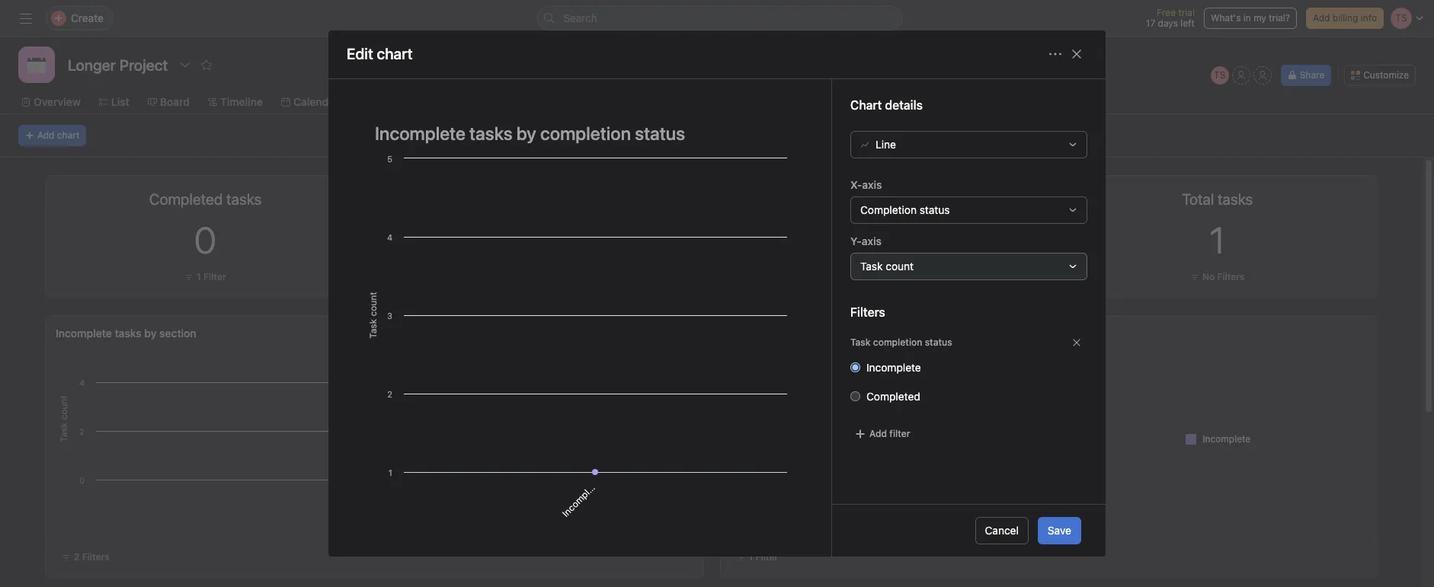 Task type: locate. For each thing, give the bounding box(es) containing it.
0 right y-
[[869, 219, 891, 261]]

1 vertical spatial in
[[385, 483, 399, 497]]

0 horizontal spatial filter
[[203, 271, 226, 283]]

task
[[860, 260, 883, 273], [850, 337, 871, 348]]

task for task completion status
[[850, 337, 871, 348]]

1 filter for total tasks by completion status
[[749, 552, 778, 563]]

filters inside the 2 filters button
[[82, 552, 109, 563]]

1
[[535, 219, 550, 261], [1209, 219, 1225, 261], [197, 271, 201, 283], [871, 271, 876, 283], [749, 552, 753, 563]]

filters up completion status at right
[[850, 305, 885, 319]]

list link
[[99, 94, 129, 110]]

share
[[1300, 69, 1324, 81]]

incomplete
[[56, 327, 112, 340], [866, 361, 921, 374], [1203, 433, 1251, 445], [560, 478, 602, 519]]

board link
[[148, 94, 190, 110]]

Completed radio
[[850, 391, 860, 401]]

completion
[[873, 337, 922, 348]]

2 horizontal spatial filter
[[878, 271, 901, 283]]

filters right no on the right
[[1217, 271, 1245, 283]]

add left billing
[[1313, 12, 1330, 24]]

1 horizontal spatial add
[[869, 428, 887, 439]]

1 horizontal spatial tasks
[[758, 327, 785, 340]]

filters inside no filters button
[[1217, 271, 1245, 283]]

in
[[1243, 12, 1251, 24], [385, 483, 399, 497]]

2
[[74, 552, 80, 563]]

trial?
[[1269, 12, 1290, 24]]

completion status button
[[850, 196, 1087, 224]]

timeline link
[[208, 94, 263, 110]]

axis up completion
[[862, 178, 882, 191]]

left
[[1181, 18, 1195, 29]]

0 horizontal spatial 0 button
[[194, 219, 216, 261]]

0 horizontal spatial add
[[37, 130, 54, 141]]

0 horizontal spatial filters
[[82, 552, 109, 563]]

filters right 2
[[82, 552, 109, 563]]

1 1 button from the left
[[535, 219, 550, 261]]

1 horizontal spatial filter
[[756, 552, 778, 563]]

add
[[1313, 12, 1330, 24], [37, 130, 54, 141], [869, 428, 887, 439]]

chart details
[[850, 98, 923, 112]]

a button to remove the filter image
[[1072, 338, 1081, 347]]

more actions image
[[1049, 48, 1061, 60]]

2 vertical spatial filters
[[82, 552, 109, 563]]

in inside what's in my trial? button
[[1243, 12, 1251, 24]]

2 0 button from the left
[[869, 219, 891, 261]]

0 vertical spatial task
[[860, 260, 883, 273]]

0 horizontal spatial 1 filter
[[197, 271, 226, 283]]

2 horizontal spatial 1 filter button
[[855, 270, 905, 285]]

task completion status
[[850, 337, 952, 348]]

filter for total tasks by completion status
[[756, 552, 778, 563]]

axis up the task count
[[862, 235, 882, 247]]

task down "y-axis" at the right top
[[860, 260, 883, 273]]

1 vertical spatial status
[[925, 337, 952, 348]]

0 vertical spatial status
[[920, 203, 950, 216]]

completion status
[[860, 203, 950, 216]]

save button
[[1038, 517, 1081, 545]]

0 button right y-
[[869, 219, 891, 261]]

2 tasks from the left
[[758, 327, 785, 340]]

2 0 from the left
[[869, 219, 891, 261]]

add for add billing info
[[1313, 12, 1330, 24]]

1 horizontal spatial in
[[1243, 12, 1251, 24]]

tasks
[[115, 327, 142, 340], [758, 327, 785, 340]]

save
[[1048, 524, 1071, 537]]

1 horizontal spatial 1 button
[[1209, 219, 1225, 261]]

2 1 button from the left
[[1209, 219, 1225, 261]]

0 button
[[194, 219, 216, 261], [869, 219, 891, 261]]

total
[[730, 327, 755, 340]]

2 vertical spatial add
[[869, 428, 887, 439]]

trial
[[1178, 7, 1195, 18]]

0 down the completed tasks
[[194, 219, 216, 261]]

Incomplete tasks by completion status text field
[[365, 116, 795, 151]]

0 vertical spatial axis
[[862, 178, 882, 191]]

add inside add chart button
[[37, 130, 54, 141]]

1 vertical spatial add
[[37, 130, 54, 141]]

1 filter
[[197, 271, 226, 283], [871, 271, 901, 283], [749, 552, 778, 563]]

add left filter on the bottom of the page
[[869, 428, 887, 439]]

add filter
[[869, 428, 910, 439]]

add billing info
[[1313, 12, 1377, 24]]

calendar image
[[27, 56, 46, 74]]

0 horizontal spatial 1 button
[[535, 219, 550, 261]]

1 for overdue tasks
[[871, 271, 876, 283]]

1 vertical spatial task
[[850, 337, 871, 348]]

1 horizontal spatial 1 filter button
[[730, 547, 785, 568]]

1 vertical spatial filters
[[850, 305, 885, 319]]

1 0 from the left
[[194, 219, 216, 261]]

Incomplete radio
[[850, 363, 860, 372]]

1 horizontal spatial 0 button
[[869, 219, 891, 261]]

in inside tasks not in a section
[[385, 483, 399, 497]]

days
[[1158, 18, 1178, 29]]

no
[[1202, 271, 1215, 283]]

add left chart
[[37, 130, 54, 141]]

2 horizontal spatial filters
[[1217, 271, 1245, 283]]

completion status
[[802, 327, 893, 340]]

tasks left "by section"
[[115, 327, 142, 340]]

task inside dropdown button
[[860, 260, 883, 273]]

search list box
[[537, 6, 903, 30]]

0 horizontal spatial 0
[[194, 219, 216, 261]]

0
[[194, 219, 216, 261], [869, 219, 891, 261]]

2 horizontal spatial add
[[1313, 12, 1330, 24]]

status
[[920, 203, 950, 216], [925, 337, 952, 348]]

None text field
[[64, 51, 172, 78]]

1 horizontal spatial filters
[[850, 305, 885, 319]]

filter
[[203, 271, 226, 283], [878, 271, 901, 283], [756, 552, 778, 563]]

0 button for overdue tasks
[[869, 219, 891, 261]]

add for add filter
[[869, 428, 887, 439]]

1 filter button for total tasks by completion status
[[730, 547, 785, 568]]

0 vertical spatial in
[[1243, 12, 1251, 24]]

0 button for completed tasks
[[194, 219, 216, 261]]

0 vertical spatial add
[[1313, 12, 1330, 24]]

add for add chart
[[37, 130, 54, 141]]

total tasks
[[1182, 190, 1253, 208]]

task up incomplete radio
[[850, 337, 871, 348]]

add inside add billing info button
[[1313, 12, 1330, 24]]

what's in my trial? button
[[1204, 8, 1297, 29]]

calendar
[[293, 95, 339, 108]]

add chart
[[37, 130, 79, 141]]

timeline
[[220, 95, 263, 108]]

chart
[[57, 130, 79, 141]]

filters
[[1217, 271, 1245, 283], [850, 305, 885, 319], [82, 552, 109, 563]]

1 button
[[535, 219, 550, 261], [1209, 219, 1225, 261]]

2 filters button
[[55, 547, 116, 568]]

1 tasks from the left
[[115, 327, 142, 340]]

by section
[[144, 327, 196, 340]]

tasks for incomplete
[[115, 327, 142, 340]]

1 horizontal spatial 1 filter
[[749, 552, 778, 563]]

0 button down the completed tasks
[[194, 219, 216, 261]]

0 horizontal spatial 1 filter button
[[181, 270, 230, 285]]

0 horizontal spatial in
[[385, 483, 399, 497]]

add inside add filter dropdown button
[[869, 428, 887, 439]]

1 for total tasks by completion status
[[749, 552, 753, 563]]

y-axis
[[850, 235, 882, 247]]

1 vertical spatial axis
[[862, 235, 882, 247]]

1 horizontal spatial 0
[[869, 219, 891, 261]]

1 0 button from the left
[[194, 219, 216, 261]]

tasks for total
[[758, 327, 785, 340]]

x-
[[850, 178, 862, 191]]

no filters button
[[1186, 270, 1248, 285]]

2 horizontal spatial 1 filter
[[871, 271, 901, 283]]

add to starred image
[[201, 59, 213, 71]]

axis
[[862, 178, 882, 191], [862, 235, 882, 247]]

0 horizontal spatial tasks
[[115, 327, 142, 340]]

0 vertical spatial filters
[[1217, 271, 1245, 283]]

tasks left by
[[758, 327, 785, 340]]

1 filter button
[[181, 270, 230, 285], [855, 270, 905, 285], [730, 547, 785, 568]]



Task type: vqa. For each thing, say whether or not it's contained in the screenshot.


Task type: describe. For each thing, give the bounding box(es) containing it.
axis for x-
[[862, 178, 882, 191]]

add chart button
[[18, 125, 86, 146]]

task count
[[860, 260, 914, 273]]

ts
[[1214, 69, 1225, 81]]

filters for total tasks
[[1217, 271, 1245, 283]]

no filters
[[1202, 271, 1245, 283]]

1 filter button for overdue tasks
[[855, 270, 905, 285]]

2 filters
[[74, 552, 109, 563]]

ts button
[[1211, 66, 1229, 85]]

1 filter for completed tasks
[[197, 271, 226, 283]]

overview link
[[21, 94, 81, 110]]

tasks
[[354, 502, 380, 527]]

my
[[1254, 12, 1266, 24]]

y-
[[850, 235, 862, 247]]

board
[[160, 95, 190, 108]]

search button
[[537, 6, 903, 30]]

1 filter for overdue tasks
[[871, 271, 901, 283]]

free trial 17 days left
[[1146, 7, 1195, 29]]

billing
[[1333, 12, 1358, 24]]

completed tasks
[[149, 190, 261, 208]]

free
[[1157, 7, 1176, 18]]

0 for overdue tasks
[[869, 219, 891, 261]]

task for task count
[[860, 260, 883, 273]]

list
[[111, 95, 129, 108]]

x-axis
[[850, 178, 882, 191]]

cancel
[[985, 524, 1019, 537]]

17
[[1146, 18, 1155, 29]]

what's in my trial?
[[1211, 12, 1290, 24]]

cancel button
[[975, 517, 1029, 545]]

add filter button
[[850, 423, 914, 445]]

0 for completed tasks
[[194, 219, 216, 261]]

tasks not in a section
[[354, 454, 428, 527]]

overview
[[34, 95, 81, 108]]

close image
[[1071, 48, 1083, 60]]

completed
[[866, 390, 920, 403]]

task count button
[[850, 253, 1087, 280]]

filter for completed tasks
[[203, 271, 226, 283]]

filter
[[889, 428, 910, 439]]

total tasks by completion status
[[730, 327, 893, 340]]

share button
[[1281, 65, 1331, 86]]

line button
[[850, 131, 1087, 158]]

not
[[373, 490, 391, 508]]

section
[[398, 454, 428, 484]]

a
[[392, 478, 404, 489]]

count
[[886, 260, 914, 273]]

1 for completed tasks
[[197, 271, 201, 283]]

line
[[875, 138, 896, 151]]

edit chart
[[347, 45, 413, 63]]

axis for y-
[[862, 235, 882, 247]]

incomplete tasks by section
[[56, 327, 196, 340]]

overdue tasks
[[832, 190, 928, 208]]

filter for overdue tasks
[[878, 271, 901, 283]]

info
[[1361, 12, 1377, 24]]

search
[[563, 11, 597, 24]]

calendar link
[[281, 94, 339, 110]]

what's
[[1211, 12, 1241, 24]]

add billing info button
[[1306, 8, 1384, 29]]

by
[[787, 327, 800, 340]]

completion
[[860, 203, 917, 216]]

status inside dropdown button
[[920, 203, 950, 216]]

filters for incomplete tasks by section
[[82, 552, 109, 563]]

1 filter button for completed tasks
[[181, 270, 230, 285]]



